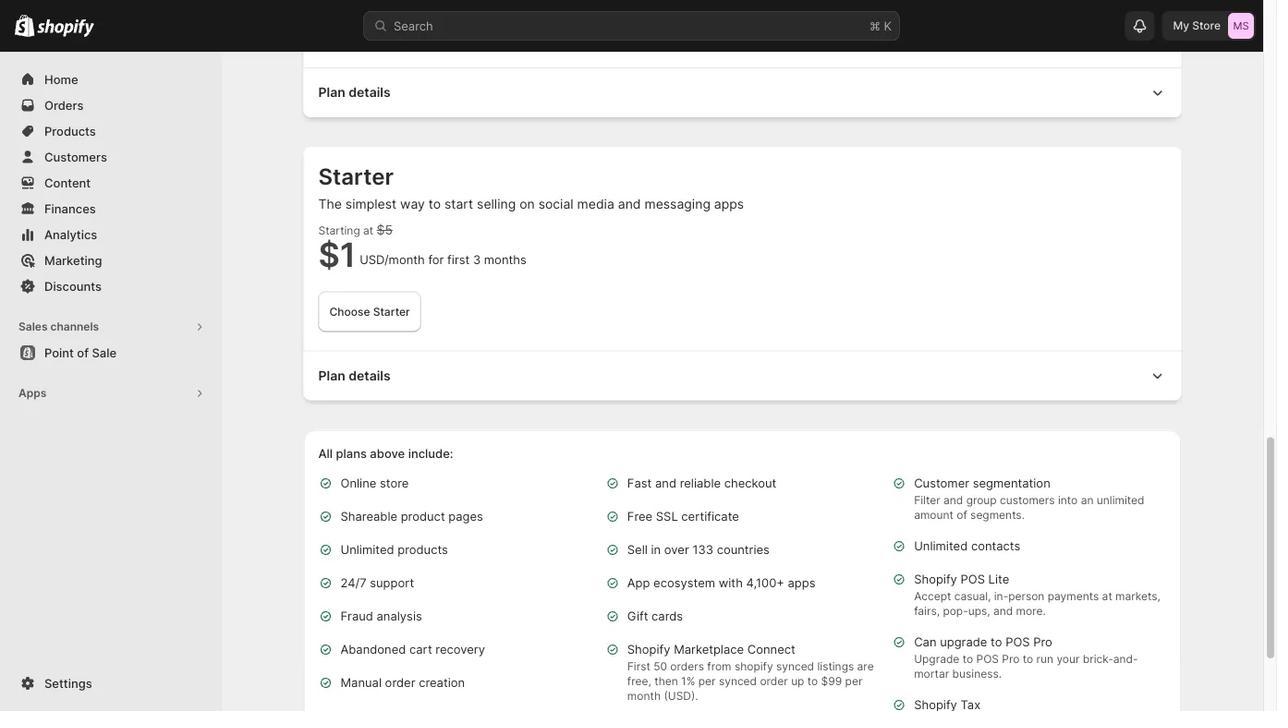 Task type: locate. For each thing, give the bounding box(es) containing it.
to left run
[[1023, 653, 1034, 667]]

1 horizontal spatial of
[[957, 509, 968, 522]]

plan details down choose retail link at the top of page
[[319, 85, 391, 101]]

orders
[[44, 98, 84, 112]]

creation
[[419, 677, 465, 691]]

starter down usd/month
[[373, 306, 410, 319]]

1 horizontal spatial at
[[1103, 590, 1113, 604]]

details
[[349, 85, 391, 101], [349, 368, 391, 384]]

pop-
[[943, 605, 969, 619]]

shopify
[[915, 573, 958, 588], [628, 643, 671, 658]]

synced down shopify
[[719, 675, 757, 689]]

1 horizontal spatial pro
[[1034, 636, 1053, 650]]

pos down more.
[[1006, 636, 1030, 650]]

$99
[[822, 675, 842, 689]]

point
[[44, 346, 74, 360]]

pro up run
[[1034, 636, 1053, 650]]

sell
[[628, 544, 648, 558]]

pos up business.
[[977, 653, 999, 667]]

choose for choose starter
[[330, 306, 370, 319]]

way
[[400, 197, 425, 213]]

content
[[44, 176, 91, 190]]

order left up
[[760, 675, 788, 689]]

per right 1%
[[699, 675, 716, 689]]

1 horizontal spatial unlimited
[[915, 540, 968, 554]]

to
[[429, 197, 441, 213], [991, 636, 1003, 650], [963, 653, 974, 667], [1023, 653, 1034, 667], [808, 675, 818, 689]]

the
[[319, 197, 342, 213]]

shopify up first
[[628, 643, 671, 658]]

0 vertical spatial synced
[[777, 661, 815, 674]]

choose down $1
[[330, 306, 370, 319]]

cart
[[410, 643, 432, 658]]

0 vertical spatial of
[[77, 346, 89, 360]]

fraud
[[341, 610, 373, 625]]

plan down choose retail link at the top of page
[[319, 85, 346, 101]]

and right media
[[618, 197, 641, 213]]

order
[[760, 675, 788, 689], [385, 677, 416, 691]]

0 vertical spatial shopify
[[915, 573, 958, 588]]

point of sale link
[[11, 340, 211, 366]]

1 details from the top
[[349, 85, 391, 101]]

1 vertical spatial shopify
[[628, 643, 671, 658]]

to right way
[[429, 197, 441, 213]]

my store image
[[1229, 13, 1255, 39]]

to down the upgrade
[[963, 653, 974, 667]]

at left "markets,"
[[1103, 590, 1113, 604]]

shopify image
[[15, 14, 34, 37], [37, 19, 95, 37]]

at inside shopify pos lite accept casual, in-person payments at markets, fairs, pop-ups, and more.
[[1103, 590, 1113, 604]]

ups,
[[969, 605, 991, 619]]

0 vertical spatial starter
[[319, 163, 394, 190]]

plan details down choose starter link
[[319, 368, 391, 384]]

0 vertical spatial apps
[[715, 197, 744, 213]]

1 vertical spatial apps
[[788, 577, 816, 591]]

choose
[[330, 22, 370, 36], [330, 306, 370, 319]]

plan
[[319, 85, 346, 101], [319, 368, 346, 384]]

month
[[628, 690, 661, 704]]

apps inside starter the simplest way to start selling on social media and messaging apps
[[715, 197, 744, 213]]

selling
[[477, 197, 516, 213]]

at
[[363, 225, 374, 238], [1103, 590, 1113, 604]]

0 horizontal spatial shopify image
[[15, 14, 34, 37]]

1 vertical spatial plan details button
[[304, 351, 1182, 401]]

1 horizontal spatial shopify image
[[37, 19, 95, 37]]

1 horizontal spatial shopify
[[915, 573, 958, 588]]

0 vertical spatial plan details
[[319, 85, 391, 101]]

to right up
[[808, 675, 818, 689]]

k
[[884, 18, 892, 33]]

starter up the simplest
[[319, 163, 394, 190]]

fast
[[628, 477, 652, 491]]

0 horizontal spatial of
[[77, 346, 89, 360]]

products link
[[11, 118, 211, 144]]

unlimited
[[915, 540, 968, 554], [341, 544, 394, 558]]

search
[[394, 18, 433, 33]]

1 vertical spatial synced
[[719, 675, 757, 689]]

1 vertical spatial plan details
[[319, 368, 391, 384]]

1 vertical spatial starter
[[373, 306, 410, 319]]

usd/month
[[360, 253, 425, 268]]

0 horizontal spatial per
[[699, 675, 716, 689]]

0 vertical spatial plan
[[319, 85, 346, 101]]

of down group
[[957, 509, 968, 522]]

0 vertical spatial details
[[349, 85, 391, 101]]

marketing
[[44, 253, 102, 268]]

shopify inside shopify marketplace connect first 50 orders from shopify synced listings are free, then 1% per synced order up to $99 per month (usd).
[[628, 643, 671, 658]]

finances link
[[11, 196, 211, 222]]

of left the sale
[[77, 346, 89, 360]]

casual,
[[955, 590, 991, 604]]

cards
[[652, 610, 683, 625]]

0 horizontal spatial order
[[385, 677, 416, 691]]

and inside shopify pos lite accept casual, in-person payments at markets, fairs, pop-ups, and more.
[[994, 605, 1013, 619]]

2 details from the top
[[349, 368, 391, 384]]

plan details button
[[304, 68, 1182, 118], [304, 351, 1182, 401]]

pro left run
[[1003, 653, 1020, 667]]

markets,
[[1116, 590, 1161, 604]]

starting at $5 $1 usd/month for first 3 months
[[319, 223, 527, 275]]

at left $5
[[363, 225, 374, 238]]

synced up up
[[777, 661, 815, 674]]

payments
[[1048, 590, 1100, 604]]

first
[[448, 253, 470, 268]]

plan details
[[319, 85, 391, 101], [319, 368, 391, 384]]

months
[[484, 253, 527, 268]]

start
[[445, 197, 473, 213]]

details for 1st plan details "dropdown button" from the bottom of the page
[[349, 368, 391, 384]]

order down "abandoned cart recovery"
[[385, 677, 416, 691]]

pos
[[961, 573, 985, 588], [1006, 636, 1030, 650], [977, 653, 999, 667]]

sales
[[18, 320, 48, 334]]

retail
[[373, 22, 403, 36]]

and down in-
[[994, 605, 1013, 619]]

2 choose from the top
[[330, 306, 370, 319]]

0 horizontal spatial unlimited
[[341, 544, 394, 558]]

1 vertical spatial at
[[1103, 590, 1113, 604]]

1 horizontal spatial synced
[[777, 661, 815, 674]]

details down choose retail link at the top of page
[[349, 85, 391, 101]]

media
[[577, 197, 615, 213]]

apps right 4,100+
[[788, 577, 816, 591]]

gift
[[628, 610, 649, 625]]

1 vertical spatial pro
[[1003, 653, 1020, 667]]

1 choose from the top
[[330, 22, 370, 36]]

1 vertical spatial pos
[[1006, 636, 1030, 650]]

0 horizontal spatial apps
[[715, 197, 744, 213]]

1 vertical spatial choose
[[330, 306, 370, 319]]

apps
[[18, 387, 46, 400]]

1 vertical spatial plan
[[319, 368, 346, 384]]

app
[[628, 577, 650, 591]]

shopify up accept
[[915, 573, 958, 588]]

apps button
[[11, 381, 211, 407]]

0 vertical spatial pro
[[1034, 636, 1053, 650]]

of inside the customer segmentation filter and group customers into an unlimited amount of segments.
[[957, 509, 968, 522]]

shareable product pages
[[341, 510, 483, 525]]

sales channels button
[[11, 314, 211, 340]]

app ecosystem with 4,100+ apps
[[628, 577, 816, 591]]

for
[[428, 253, 444, 268]]

sales channels
[[18, 320, 99, 334]]

2 plan from the top
[[319, 368, 346, 384]]

unlimited down amount
[[915, 540, 968, 554]]

0 vertical spatial pos
[[961, 573, 985, 588]]

simplest
[[346, 197, 397, 213]]

per
[[699, 675, 716, 689], [846, 675, 863, 689]]

0 vertical spatial at
[[363, 225, 374, 238]]

point of sale button
[[0, 340, 222, 366]]

details down choose starter link
[[349, 368, 391, 384]]

0 horizontal spatial at
[[363, 225, 374, 238]]

1 vertical spatial of
[[957, 509, 968, 522]]

pro
[[1034, 636, 1053, 650], [1003, 653, 1020, 667]]

all
[[319, 447, 333, 462]]

1 horizontal spatial per
[[846, 675, 863, 689]]

home link
[[11, 67, 211, 92]]

and right fast
[[655, 477, 677, 491]]

plan down choose starter link
[[319, 368, 346, 384]]

choose left "retail"
[[330, 22, 370, 36]]

connect
[[748, 643, 796, 658]]

details for 2nd plan details "dropdown button" from the bottom
[[349, 85, 391, 101]]

shopify marketplace connect first 50 orders from shopify synced listings are free, then 1% per synced order up to $99 per month (usd).
[[628, 643, 874, 704]]

per down are
[[846, 675, 863, 689]]

1 plan details button from the top
[[304, 68, 1182, 118]]

1 horizontal spatial order
[[760, 675, 788, 689]]

2 per from the left
[[846, 675, 863, 689]]

ecosystem
[[654, 577, 716, 591]]

analysis
[[377, 610, 422, 625]]

upgrade
[[915, 653, 960, 667]]

up
[[792, 675, 805, 689]]

brick-
[[1083, 653, 1114, 667]]

0 vertical spatial plan details button
[[304, 68, 1182, 118]]

shopify for shopify pos lite
[[915, 573, 958, 588]]

and down customer
[[944, 494, 964, 508]]

pos up casual, at bottom right
[[961, 573, 985, 588]]

1 vertical spatial details
[[349, 368, 391, 384]]

0 vertical spatial choose
[[330, 22, 370, 36]]

0 horizontal spatial shopify
[[628, 643, 671, 658]]

order inside shopify marketplace connect first 50 orders from shopify synced listings are free, then 1% per synced order up to $99 per month (usd).
[[760, 675, 788, 689]]

to inside starter the simplest way to start selling on social media and messaging apps
[[429, 197, 441, 213]]

analytics
[[44, 227, 97, 242]]

customers
[[1000, 494, 1055, 508]]

first
[[628, 661, 651, 674]]

unlimited down shareable
[[341, 544, 394, 558]]

and
[[618, 197, 641, 213], [655, 477, 677, 491], [944, 494, 964, 508], [994, 605, 1013, 619]]

⌘ k
[[870, 18, 892, 33]]

analytics link
[[11, 222, 211, 248]]

apps
[[715, 197, 744, 213], [788, 577, 816, 591]]

shopify inside shopify pos lite accept casual, in-person payments at markets, fairs, pop-ups, and more.
[[915, 573, 958, 588]]

1 horizontal spatial apps
[[788, 577, 816, 591]]

apps right messaging
[[715, 197, 744, 213]]

customer segmentation filter and group customers into an unlimited amount of segments.
[[915, 477, 1145, 522]]

discounts link
[[11, 274, 211, 300]]



Task type: vqa. For each thing, say whether or not it's contained in the screenshot.
text field
no



Task type: describe. For each thing, give the bounding box(es) containing it.
unlimited for unlimited contacts
[[915, 540, 968, 554]]

support
[[370, 577, 414, 591]]

marketing link
[[11, 248, 211, 274]]

fraud analysis
[[341, 610, 422, 625]]

1%
[[681, 675, 696, 689]]

choose retail link
[[319, 9, 414, 49]]

free
[[628, 510, 653, 525]]

are
[[858, 661, 874, 674]]

to right the upgrade
[[991, 636, 1003, 650]]

4,100+
[[747, 577, 785, 591]]

ssl
[[656, 510, 678, 525]]

shopify pos lite accept casual, in-person payments at markets, fairs, pop-ups, and more.
[[915, 573, 1161, 619]]

$1
[[319, 235, 356, 275]]

my store
[[1174, 19, 1221, 32]]

abandoned cart recovery
[[341, 643, 485, 658]]

mortar
[[915, 668, 950, 681]]

manual
[[341, 677, 382, 691]]

2 vertical spatial pos
[[977, 653, 999, 667]]

orders
[[671, 661, 704, 674]]

1 plan from the top
[[319, 85, 346, 101]]

in-
[[995, 590, 1009, 604]]

pos inside shopify pos lite accept casual, in-person payments at markets, fairs, pop-ups, and more.
[[961, 573, 985, 588]]

filter
[[915, 494, 941, 508]]

on
[[520, 197, 535, 213]]

business.
[[953, 668, 1002, 681]]

customer
[[915, 477, 970, 491]]

shareable
[[341, 510, 398, 525]]

store
[[380, 477, 409, 491]]

1 plan details from the top
[[319, 85, 391, 101]]

to inside shopify marketplace connect first 50 orders from shopify synced listings are free, then 1% per synced order up to $99 per month (usd).
[[808, 675, 818, 689]]

with
[[719, 577, 743, 591]]

shopify
[[735, 661, 773, 674]]

customers
[[44, 150, 107, 164]]

certificate
[[682, 510, 740, 525]]

unlimited contacts
[[915, 540, 1021, 554]]

starter inside starter the simplest way to start selling on social media and messaging apps
[[319, 163, 394, 190]]

lite
[[989, 573, 1010, 588]]

and inside the customer segmentation filter and group customers into an unlimited amount of segments.
[[944, 494, 964, 508]]

discounts
[[44, 279, 102, 294]]

orders link
[[11, 92, 211, 118]]

then
[[655, 675, 678, 689]]

0 horizontal spatial synced
[[719, 675, 757, 689]]

choose starter link
[[319, 292, 421, 333]]

my
[[1174, 19, 1190, 32]]

from
[[708, 661, 732, 674]]

person
[[1009, 590, 1045, 604]]

settings link
[[11, 671, 211, 697]]

customers link
[[11, 144, 211, 170]]

free ssl certificate
[[628, 510, 740, 525]]

unlimited for unlimited products
[[341, 544, 394, 558]]

1 per from the left
[[699, 675, 716, 689]]

content link
[[11, 170, 211, 196]]

$5
[[377, 223, 393, 239]]

countries
[[717, 544, 770, 558]]

upgrade
[[940, 636, 988, 650]]

0 horizontal spatial pro
[[1003, 653, 1020, 667]]

social
[[539, 197, 574, 213]]

can upgrade to pos pro upgrade to pos pro to run your brick-and- mortar business.
[[915, 636, 1139, 681]]

choose for choose retail
[[330, 22, 370, 36]]

store
[[1193, 19, 1221, 32]]

accept
[[915, 590, 952, 604]]

checkout
[[725, 477, 777, 491]]

your
[[1057, 653, 1080, 667]]

online store
[[341, 477, 409, 491]]

2 plan details from the top
[[319, 368, 391, 384]]

unlimited
[[1097, 494, 1145, 508]]

2 plan details button from the top
[[304, 351, 1182, 401]]

pages
[[449, 510, 483, 525]]

manual order creation
[[341, 677, 465, 691]]

product
[[401, 510, 445, 525]]

at inside starting at $5 $1 usd/month for first 3 months
[[363, 225, 374, 238]]

products
[[44, 124, 96, 138]]

starter inside choose starter link
[[373, 306, 410, 319]]

of inside button
[[77, 346, 89, 360]]

channels
[[50, 320, 99, 334]]

starter the simplest way to start selling on social media and messaging apps
[[319, 163, 744, 213]]

settings
[[44, 677, 92, 691]]

and inside starter the simplest way to start selling on social media and messaging apps
[[618, 197, 641, 213]]

segmentation
[[973, 477, 1051, 491]]

free,
[[628, 675, 652, 689]]

finances
[[44, 202, 96, 216]]

run
[[1037, 653, 1054, 667]]

an
[[1081, 494, 1094, 508]]

133
[[693, 544, 714, 558]]

shopify for shopify marketplace connect
[[628, 643, 671, 658]]

fairs,
[[915, 605, 940, 619]]

over
[[665, 544, 689, 558]]

starting
[[319, 225, 360, 238]]

⌘
[[870, 18, 881, 33]]



